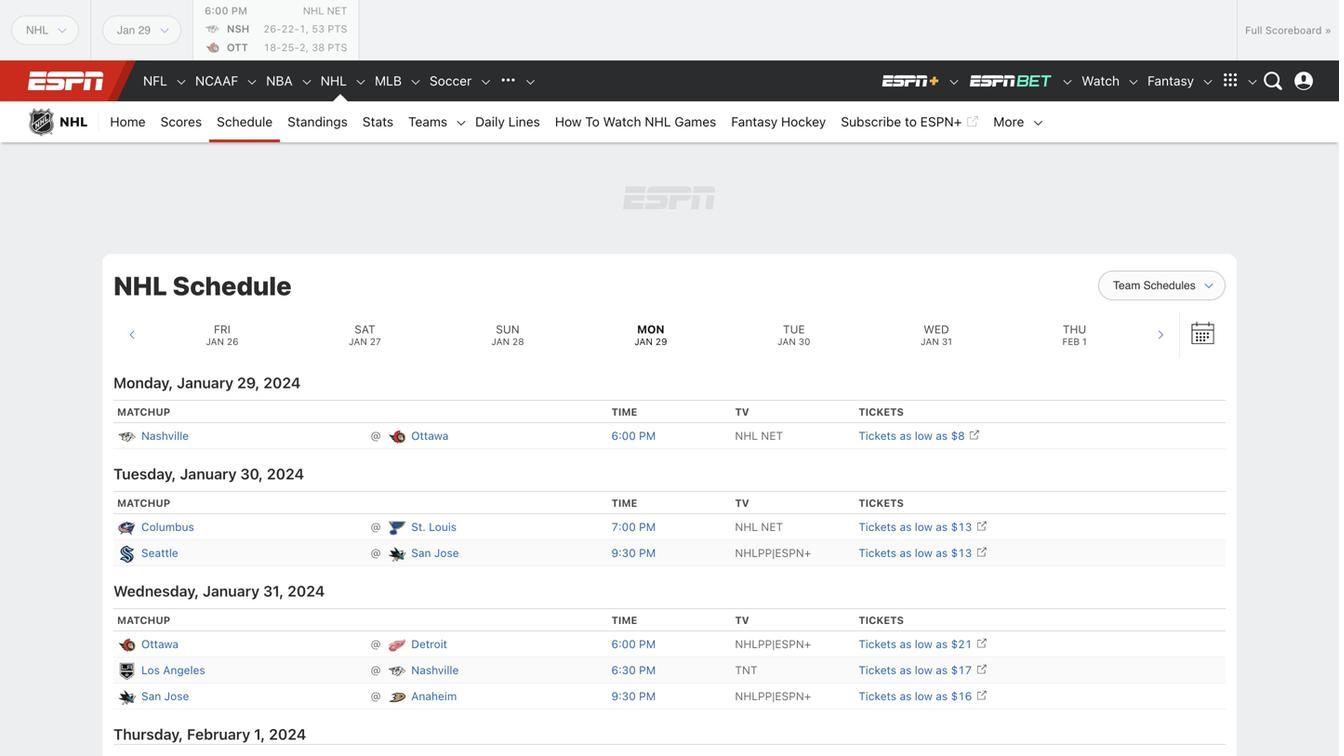 Task type: describe. For each thing, give the bounding box(es) containing it.
pm for nashville
[[639, 664, 656, 677]]

0 vertical spatial nashville link
[[141, 427, 189, 445]]

tickets as low as $17 link
[[859, 662, 987, 677]]

daily lines
[[475, 114, 540, 129]]

time for tuesday, january 30, 2024
[[612, 497, 637, 509]]

san for topmost san jose link
[[411, 547, 431, 560]]

anaheim
[[411, 690, 457, 703]]

sat
[[355, 323, 375, 336]]

stats link
[[355, 101, 401, 142]]

jose for bottommost san jose link
[[164, 690, 189, 703]]

to
[[585, 114, 600, 129]]

6:00 pm link for nhl net
[[612, 429, 656, 442]]

ncaaf
[[195, 73, 238, 88]]

9:30 pm link for anaheim
[[612, 690, 656, 703]]

pm up nsh
[[231, 5, 247, 17]]

low for san jose
[[915, 547, 933, 560]]

53
[[312, 23, 325, 35]]

tickets for monday, january 29, 2024
[[859, 406, 904, 418]]

0 vertical spatial net
[[327, 5, 347, 17]]

0 vertical spatial nhl net
[[303, 5, 347, 17]]

january for tuesday,
[[180, 465, 237, 483]]

matchup for wednesday,
[[117, 614, 170, 627]]

6:30
[[612, 664, 636, 677]]

los angeles
[[141, 664, 205, 677]]

tickets for wednesday, january 31, 2024
[[859, 614, 904, 627]]

matchup for monday,
[[117, 406, 170, 418]]

jan for fri
[[206, 336, 224, 347]]

31
[[942, 336, 952, 347]]

subscribe to espn+
[[841, 114, 962, 129]]

18-
[[263, 41, 281, 53]]

mlb link
[[367, 60, 409, 101]]

nhl net for 7:00 pm
[[735, 521, 783, 534]]

columbus
[[141, 521, 194, 534]]

fantasy for fantasy hockey
[[731, 114, 778, 129]]

nba
[[266, 73, 293, 88]]

nhl schedule
[[113, 270, 292, 301]]

lines
[[508, 114, 540, 129]]

teams
[[408, 114, 447, 129]]

scoreboard
[[1266, 24, 1322, 36]]

monday, january 29, 2024
[[113, 374, 301, 392]]

january for monday,
[[177, 374, 234, 392]]

tuesday,
[[113, 465, 176, 483]]

9:30 pm for san jose
[[612, 547, 656, 560]]

teams image
[[455, 116, 468, 129]]

nfl image
[[175, 75, 188, 88]]

espn+ image
[[881, 73, 940, 88]]

daily lines link
[[468, 101, 548, 142]]

0 vertical spatial ottawa
[[411, 429, 449, 442]]

jose for topmost san jose link
[[434, 547, 459, 560]]

25-
[[281, 41, 299, 53]]

mlb image
[[409, 75, 422, 88]]

los
[[141, 664, 160, 677]]

global navigation element
[[19, 60, 1321, 101]]

thursday,
[[113, 726, 183, 743]]

jan for mon
[[634, 336, 653, 347]]

hockey
[[781, 114, 826, 129]]

tuesday, january 30, 2024
[[113, 465, 304, 483]]

time for wednesday, january 31, 2024
[[612, 614, 637, 627]]

san jose for bottommost san jose link
[[141, 690, 189, 703]]

6:30 pm
[[612, 664, 656, 677]]

monday,
[[113, 374, 173, 392]]

fantasy hockey link
[[724, 101, 834, 142]]

low for nashville
[[915, 664, 933, 677]]

more link
[[986, 101, 1032, 142]]

$13 for nhl net
[[951, 521, 972, 534]]

1, for 22-
[[299, 23, 309, 35]]

detroit link
[[411, 635, 447, 653]]

nhlpp|espn+ for tickets as low as $21
[[735, 638, 811, 651]]

how to watch nhl games
[[555, 114, 716, 129]]

full scoreboard »
[[1245, 24, 1332, 36]]

1 horizontal spatial nhl link
[[313, 60, 354, 101]]

sun
[[496, 323, 520, 336]]

tickets for detroit
[[859, 638, 897, 651]]

22-
[[281, 23, 299, 35]]

schedule link
[[209, 101, 280, 142]]

tv for wednesday, january 31, 2024
[[735, 614, 749, 627]]

@ for san jose
[[364, 547, 387, 560]]

7:00 pm link
[[612, 521, 656, 534]]

home
[[110, 114, 146, 129]]

9:30 for anaheim
[[612, 690, 636, 703]]

fantasy hockey
[[731, 114, 826, 129]]

st.
[[411, 521, 426, 534]]

tickets as low as $8 link
[[859, 428, 980, 443]]

nsh
[[227, 23, 249, 35]]

pm for detroit
[[639, 638, 656, 651]]

1 vertical spatial san jose link
[[141, 687, 189, 705]]

1
[[1083, 336, 1087, 347]]

31,
[[263, 582, 284, 600]]

full scoreboard » link
[[1237, 0, 1339, 60]]

external link image
[[966, 111, 979, 133]]

fantasy for fantasy
[[1148, 73, 1194, 88]]

nhlpp|espn+ for tickets as low as $16
[[735, 690, 811, 703]]

7:00 pm
[[612, 521, 656, 534]]

tickets for st. louis
[[859, 521, 897, 534]]

ncaaf image
[[246, 75, 259, 88]]

watch inside global navigation element
[[1082, 73, 1120, 88]]

seattle link
[[141, 544, 178, 562]]

february
[[187, 726, 250, 743]]

san jose for topmost san jose link
[[411, 547, 459, 560]]

28
[[512, 336, 524, 347]]

seattle
[[141, 547, 178, 560]]

26-22-1, 53 pts
[[263, 23, 347, 35]]

2024 for thursday, february 1, 2024
[[269, 726, 306, 743]]

fantasy image
[[1202, 75, 1215, 88]]

@ for st. louis
[[364, 521, 387, 534]]

standings page main content
[[102, 254, 1339, 756]]

espn+
[[920, 114, 962, 129]]

more
[[994, 114, 1024, 129]]

tickets for tuesday, january 30, 2024
[[859, 497, 904, 509]]

columbus link
[[141, 518, 194, 536]]

to
[[905, 114, 917, 129]]

january for wednesday,
[[203, 582, 260, 600]]

ott
[[227, 41, 248, 53]]

tickets as low as $17
[[859, 664, 972, 677]]

0 vertical spatial 6:00
[[205, 5, 229, 17]]

tickets for ottawa
[[859, 429, 897, 442]]

scores link
[[153, 101, 209, 142]]

0 horizontal spatial nhl link
[[19, 101, 99, 142]]

tv for tuesday, january 30, 2024
[[735, 497, 749, 509]]

nfl link
[[136, 60, 175, 101]]

tickets as low as $21 link
[[859, 636, 987, 651]]

tickets as low as $8
[[859, 429, 965, 442]]

jan for tue
[[778, 336, 796, 347]]

home link
[[103, 101, 153, 142]]

thu
[[1063, 323, 1087, 336]]

nhlpp|espn+ for tickets as low as $13
[[735, 547, 811, 560]]

fri
[[214, 323, 231, 336]]

thursday, february 1, 2024
[[113, 726, 306, 743]]

louis
[[429, 521, 457, 534]]

wednesday, january 31, 2024
[[113, 582, 325, 600]]



Task type: locate. For each thing, give the bounding box(es) containing it.
low left $8
[[915, 429, 933, 442]]

soccer link
[[422, 60, 479, 101]]

espn bet image
[[968, 73, 1054, 88], [1061, 75, 1074, 88]]

jan for sun
[[491, 336, 510, 347]]

1 6:00 pm link from the top
[[612, 429, 656, 442]]

tue jan 30
[[778, 323, 811, 347]]

tickets for anaheim
[[859, 690, 897, 703]]

@ for ottawa
[[364, 429, 387, 442]]

6 jan from the left
[[921, 336, 939, 347]]

mon
[[637, 323, 665, 336]]

nhl link left home link
[[19, 101, 99, 142]]

1 vertical spatial 9:30
[[612, 690, 636, 703]]

1 vertical spatial nashville link
[[411, 661, 459, 679]]

jan inside mon jan 29
[[634, 336, 653, 347]]

29,
[[237, 374, 260, 392]]

1 nhlpp|espn+ from the top
[[735, 547, 811, 560]]

0 vertical spatial nhlpp|espn+
[[735, 547, 811, 560]]

matchup down monday,
[[117, 406, 170, 418]]

low for ottawa
[[915, 429, 933, 442]]

2024 right '31,'
[[288, 582, 325, 600]]

6:00 pm up "6:30 pm" link
[[612, 638, 656, 651]]

2 vertical spatial tickets
[[859, 614, 904, 627]]

2024 right 30,
[[267, 465, 304, 483]]

$13 for nhlpp|espn+
[[951, 547, 972, 560]]

27
[[370, 336, 381, 347]]

6:00 up 7:00
[[612, 429, 636, 442]]

san down st.
[[411, 547, 431, 560]]

1 vertical spatial jose
[[164, 690, 189, 703]]

2 9:30 pm from the top
[[612, 690, 656, 703]]

pts for 26-22-1, 53 pts
[[328, 23, 347, 35]]

time up 6:30
[[612, 614, 637, 627]]

3 jan from the left
[[491, 336, 510, 347]]

2 jan from the left
[[349, 336, 367, 347]]

1 vertical spatial january
[[180, 465, 237, 483]]

0 vertical spatial 1,
[[299, 23, 309, 35]]

6:00
[[205, 5, 229, 17], [612, 429, 636, 442], [612, 638, 636, 651]]

2 tv from the top
[[735, 497, 749, 509]]

6:00 pm link up "6:30 pm" link
[[612, 638, 656, 651]]

pm down the 7:00 pm
[[639, 547, 656, 560]]

0 vertical spatial pts
[[328, 23, 347, 35]]

soccer image
[[479, 75, 492, 88]]

san jose down los angeles
[[141, 690, 189, 703]]

1 vertical spatial 1,
[[254, 726, 265, 743]]

fantasy left hockey at the top
[[731, 114, 778, 129]]

0 vertical spatial schedule
[[217, 114, 273, 129]]

espn bet image left watch image
[[1061, 75, 1074, 88]]

sat jan 27
[[349, 323, 381, 347]]

»
[[1325, 24, 1332, 36]]

pm for st. louis
[[639, 521, 656, 534]]

1 $13 from the top
[[951, 521, 972, 534]]

29
[[656, 336, 667, 347]]

4 low from the top
[[915, 638, 933, 651]]

0 vertical spatial san
[[411, 547, 431, 560]]

1 @ from the top
[[364, 429, 387, 442]]

pts right 38
[[328, 41, 347, 53]]

tickets as low as $13 link
[[859, 519, 987, 534], [859, 545, 987, 560]]

1 vertical spatial ottawa link
[[141, 635, 179, 653]]

6:00 pm up nsh
[[205, 5, 247, 17]]

standings link
[[280, 101, 355, 142]]

jose down los angeles
[[164, 690, 189, 703]]

0 horizontal spatial nashville
[[141, 429, 189, 442]]

pts for 18-25-2, 38 pts
[[328, 41, 347, 53]]

0 horizontal spatial ottawa link
[[141, 635, 179, 653]]

1 jan from the left
[[206, 336, 224, 347]]

9:30
[[612, 547, 636, 560], [612, 690, 636, 703]]

0 vertical spatial nashville
[[141, 429, 189, 442]]

pm for ottawa
[[639, 429, 656, 442]]

1 vertical spatial watch
[[603, 114, 641, 129]]

1 vertical spatial tickets as low as $13
[[859, 547, 972, 560]]

@ for detroit
[[364, 638, 387, 651]]

ottawa link
[[411, 427, 449, 445], [141, 635, 179, 653]]

1,
[[299, 23, 309, 35], [254, 726, 265, 743]]

tickets as low as $13 link up tickets as low as $21 link
[[859, 545, 987, 560]]

2 vertical spatial 6:00
[[612, 638, 636, 651]]

6:00 pm link
[[612, 429, 656, 442], [612, 638, 656, 651]]

0 vertical spatial time
[[612, 406, 637, 418]]

anaheim link
[[411, 687, 457, 705]]

9:30 for san jose
[[612, 547, 636, 560]]

2 matchup from the top
[[117, 497, 170, 509]]

3 matchup from the top
[[117, 614, 170, 627]]

1 vertical spatial 6:00 pm
[[612, 429, 656, 442]]

san jose down st. louis
[[411, 547, 459, 560]]

nhl net for 6:00 pm
[[735, 429, 783, 442]]

schedule
[[217, 114, 273, 129], [173, 270, 292, 301]]

1 vertical spatial pts
[[328, 41, 347, 53]]

tv for monday, january 29, 2024
[[735, 406, 749, 418]]

2 vertical spatial january
[[203, 582, 260, 600]]

nashville link up anaheim
[[411, 661, 459, 679]]

tickets
[[859, 406, 904, 418], [859, 497, 904, 509], [859, 614, 904, 627]]

net for 6:00 pm
[[761, 429, 783, 442]]

fantasy inside global navigation element
[[1148, 73, 1194, 88]]

2 @ from the top
[[364, 521, 387, 534]]

tickets up tickets as low as $21
[[859, 614, 904, 627]]

1 horizontal spatial san jose
[[411, 547, 459, 560]]

tickets as low as $13 link for nhl net
[[859, 519, 987, 534]]

ottawa link up los
[[141, 635, 179, 653]]

$16
[[951, 690, 972, 703]]

9:30 pm
[[612, 547, 656, 560], [612, 690, 656, 703]]

watch image
[[1127, 75, 1140, 88]]

calendar image
[[1192, 322, 1214, 344]]

1 vertical spatial nhlpp|espn+
[[735, 638, 811, 651]]

tickets for nashville
[[859, 664, 897, 677]]

1 horizontal spatial ottawa
[[411, 429, 449, 442]]

teams link
[[401, 101, 455, 142]]

tickets down tickets as low as $8
[[859, 497, 904, 509]]

1 vertical spatial $13
[[951, 547, 972, 560]]

2024 right 29,
[[263, 374, 301, 392]]

0 horizontal spatial san jose
[[141, 690, 189, 703]]

2 vertical spatial time
[[612, 614, 637, 627]]

1 vertical spatial tickets as low as $13 link
[[859, 545, 987, 560]]

6 @ from the top
[[364, 690, 387, 703]]

2 9:30 pm link from the top
[[612, 690, 656, 703]]

tue
[[783, 323, 805, 336]]

nhl link down 38
[[313, 60, 354, 101]]

jan inside sun jan 28
[[491, 336, 510, 347]]

2024 right february
[[269, 726, 306, 743]]

2 vertical spatial nhlpp|espn+
[[735, 690, 811, 703]]

pm up "6:30 pm" link
[[639, 638, 656, 651]]

how to watch nhl games link
[[548, 101, 724, 142]]

2024 for wednesday, january 31, 2024
[[288, 582, 325, 600]]

schedule up fri
[[173, 270, 292, 301]]

0 horizontal spatial more espn image
[[1216, 67, 1244, 95]]

tickets as low as $21
[[859, 638, 972, 651]]

watch link
[[1074, 60, 1127, 101]]

1 vertical spatial time
[[612, 497, 637, 509]]

fri jan 26
[[206, 323, 239, 347]]

26
[[227, 336, 239, 347]]

games
[[675, 114, 716, 129]]

1 vertical spatial schedule
[[173, 270, 292, 301]]

1, left 53
[[299, 23, 309, 35]]

2 vertical spatial nhl net
[[735, 521, 783, 534]]

tnt
[[735, 664, 758, 677]]

sun jan 28
[[491, 323, 524, 347]]

3 nhlpp|espn+ from the top
[[735, 690, 811, 703]]

9:30 down 7:00
[[612, 547, 636, 560]]

6:00 for ottawa
[[612, 429, 636, 442]]

0 vertical spatial 6:00 pm
[[205, 5, 247, 17]]

2 time from the top
[[612, 497, 637, 509]]

tickets as low as $13 down tickets as low as $8
[[859, 521, 972, 534]]

5 jan from the left
[[778, 336, 796, 347]]

$13 down $8
[[951, 521, 972, 534]]

tickets as low as $13 up tickets as low as $21 link
[[859, 547, 972, 560]]

nhl inside global navigation element
[[321, 73, 347, 88]]

5 low from the top
[[915, 664, 933, 677]]

0 vertical spatial 6:00 pm link
[[612, 429, 656, 442]]

6:00 for detroit
[[612, 638, 636, 651]]

pm
[[231, 5, 247, 17], [639, 429, 656, 442], [639, 521, 656, 534], [639, 547, 656, 560], [639, 638, 656, 651], [639, 664, 656, 677], [639, 690, 656, 703]]

9:30 pm link for san jose
[[612, 547, 656, 560]]

$13
[[951, 521, 972, 534], [951, 547, 972, 560]]

low up tickets as low as $17 link
[[915, 638, 933, 651]]

jose down "louis"
[[434, 547, 459, 560]]

2 low from the top
[[915, 521, 933, 534]]

jan down sat
[[349, 336, 367, 347]]

0 horizontal spatial watch
[[603, 114, 641, 129]]

tickets as low as $16
[[859, 690, 972, 703]]

watch left watch image
[[1082, 73, 1120, 88]]

6 tickets from the top
[[859, 690, 897, 703]]

2,
[[299, 41, 309, 53]]

pm right 6:30
[[639, 664, 656, 677]]

matchup
[[117, 406, 170, 418], [117, 497, 170, 509], [117, 614, 170, 627]]

1 9:30 pm link from the top
[[612, 547, 656, 560]]

low up tickets as low as $16 "link"
[[915, 664, 933, 677]]

0 vertical spatial 9:30 pm link
[[612, 547, 656, 560]]

9:30 pm for anaheim
[[612, 690, 656, 703]]

nashville link up tuesday,
[[141, 427, 189, 445]]

0 vertical spatial $13
[[951, 521, 972, 534]]

2 vertical spatial matchup
[[117, 614, 170, 627]]

feb
[[1063, 336, 1080, 347]]

1 tickets as low as $13 from the top
[[859, 521, 972, 534]]

january left 30,
[[180, 465, 237, 483]]

low for detroit
[[915, 638, 933, 651]]

1 vertical spatial 9:30 pm link
[[612, 690, 656, 703]]

jan down mon
[[634, 336, 653, 347]]

1 horizontal spatial more espn image
[[1246, 75, 1259, 88]]

ottawa up st. louis
[[411, 429, 449, 442]]

tickets as low as $13
[[859, 521, 972, 534], [859, 547, 972, 560]]

pm for san jose
[[639, 547, 656, 560]]

9:30 pm down "6:30 pm" link
[[612, 690, 656, 703]]

espn bet image up more
[[968, 73, 1054, 88]]

1 vertical spatial matchup
[[117, 497, 170, 509]]

wednesday,
[[113, 582, 199, 600]]

2 6:00 pm link from the top
[[612, 638, 656, 651]]

2024 for monday, january 29, 2024
[[263, 374, 301, 392]]

tickets inside "link"
[[859, 690, 897, 703]]

san down los
[[141, 690, 161, 703]]

1 horizontal spatial san
[[411, 547, 431, 560]]

st. louis
[[411, 521, 457, 534]]

$21
[[951, 638, 972, 651]]

1 9:30 from the top
[[612, 547, 636, 560]]

tickets as low as $13 for nhl net
[[859, 521, 972, 534]]

matchup for tuesday,
[[117, 497, 170, 509]]

6:00 pm link for nhlpp|espn+
[[612, 638, 656, 651]]

0 vertical spatial ottawa link
[[411, 427, 449, 445]]

jan down wed
[[921, 336, 939, 347]]

1 horizontal spatial watch
[[1082, 73, 1120, 88]]

san for bottommost san jose link
[[141, 690, 161, 703]]

jan inside "sat jan 27"
[[349, 336, 367, 347]]

0 vertical spatial san jose link
[[411, 544, 459, 562]]

nfl
[[143, 73, 167, 88]]

0 horizontal spatial ottawa
[[141, 638, 179, 651]]

watch right to
[[603, 114, 641, 129]]

ottawa
[[411, 429, 449, 442], [141, 638, 179, 651]]

1 horizontal spatial nashville
[[411, 664, 459, 677]]

1 vertical spatial tickets
[[859, 497, 904, 509]]

1, right february
[[254, 726, 265, 743]]

low down tickets as low as $8 link on the right of the page
[[915, 521, 933, 534]]

full
[[1245, 24, 1263, 36]]

ottawa link up st. louis
[[411, 427, 449, 445]]

6:00 pm for detroit
[[612, 638, 656, 651]]

2 9:30 from the top
[[612, 690, 636, 703]]

jan inside tue jan 30
[[778, 336, 796, 347]]

2024 for tuesday, january 30, 2024
[[267, 465, 304, 483]]

low down tickets as low as $17 link
[[915, 690, 933, 703]]

1 vertical spatial ottawa
[[141, 638, 179, 651]]

nhl image
[[354, 75, 367, 88]]

1 horizontal spatial fantasy
[[1148, 73, 1194, 88]]

jan for wed
[[921, 336, 939, 347]]

2 vertical spatial tv
[[735, 614, 749, 627]]

time for monday, january 29, 2024
[[612, 406, 637, 418]]

thu feb 1
[[1063, 323, 1087, 347]]

0 vertical spatial tickets as low as $13
[[859, 521, 972, 534]]

1 vertical spatial san jose
[[141, 690, 189, 703]]

net for 7:00 pm
[[761, 521, 783, 534]]

detroit
[[411, 638, 447, 651]]

1 vertical spatial net
[[761, 429, 783, 442]]

3 low from the top
[[915, 547, 933, 560]]

fantasy right watch image
[[1148, 73, 1194, 88]]

2 vertical spatial net
[[761, 521, 783, 534]]

6:00 pm
[[205, 5, 247, 17], [612, 429, 656, 442], [612, 638, 656, 651]]

scores
[[160, 114, 202, 129]]

time up 7:00
[[612, 497, 637, 509]]

30,
[[240, 465, 263, 483]]

2 vertical spatial 6:00 pm
[[612, 638, 656, 651]]

matchup down tuesday,
[[117, 497, 170, 509]]

2024
[[263, 374, 301, 392], [267, 465, 304, 483], [288, 582, 325, 600], [269, 726, 306, 743]]

los angeles link
[[141, 661, 205, 679]]

standings
[[288, 114, 348, 129]]

6:00 pm up the 7:00 pm
[[612, 429, 656, 442]]

1 horizontal spatial san jose link
[[411, 544, 459, 562]]

low for st. louis
[[915, 521, 933, 534]]

0 horizontal spatial nashville link
[[141, 427, 189, 445]]

more espn image
[[1216, 67, 1244, 95], [1246, 75, 1259, 88]]

0 vertical spatial matchup
[[117, 406, 170, 418]]

espn more sports home page image
[[494, 67, 522, 95]]

3 time from the top
[[612, 614, 637, 627]]

2 nhlpp|espn+ from the top
[[735, 638, 811, 651]]

pm for anaheim
[[639, 690, 656, 703]]

0 vertical spatial 9:30 pm
[[612, 547, 656, 560]]

pm right 7:00
[[639, 521, 656, 534]]

nba image
[[300, 75, 313, 88]]

profile management image
[[1295, 72, 1313, 90]]

0 vertical spatial january
[[177, 374, 234, 392]]

angeles
[[163, 664, 205, 677]]

0 vertical spatial tickets as low as $13 link
[[859, 519, 987, 534]]

0 vertical spatial tickets
[[859, 406, 904, 418]]

1 pts from the top
[[328, 23, 347, 35]]

4 jan from the left
[[634, 336, 653, 347]]

jan inside wed jan 31
[[921, 336, 939, 347]]

how
[[555, 114, 582, 129]]

1 vertical spatial 6:00
[[612, 429, 636, 442]]

january left 29,
[[177, 374, 234, 392]]

mlb
[[375, 73, 402, 88]]

0 vertical spatial watch
[[1082, 73, 1120, 88]]

1 vertical spatial nhl net
[[735, 429, 783, 442]]

1 tv from the top
[[735, 406, 749, 418]]

1 horizontal spatial 1,
[[299, 23, 309, 35]]

nhl inside the how to watch nhl games link
[[645, 114, 671, 129]]

0 vertical spatial san jose
[[411, 547, 459, 560]]

1 horizontal spatial nashville link
[[411, 661, 459, 679]]

1 time from the top
[[612, 406, 637, 418]]

3 @ from the top
[[364, 547, 387, 560]]

38
[[312, 41, 325, 53]]

1, inside standings page main content
[[254, 726, 265, 743]]

$17
[[951, 664, 972, 677]]

pm up 7:00 pm link
[[639, 429, 656, 442]]

tickets as low as $13 for nhlpp|espn+
[[859, 547, 972, 560]]

2 tickets as low as $13 from the top
[[859, 547, 972, 560]]

san jose link
[[411, 544, 459, 562], [141, 687, 189, 705]]

schedule inside standings page main content
[[173, 270, 292, 301]]

4 tickets from the top
[[859, 638, 897, 651]]

nashville up tuesday,
[[141, 429, 189, 442]]

0 vertical spatial fantasy
[[1148, 73, 1194, 88]]

low inside "link"
[[915, 690, 933, 703]]

2 tickets from the top
[[859, 521, 897, 534]]

1 vertical spatial tv
[[735, 497, 749, 509]]

0 horizontal spatial jose
[[164, 690, 189, 703]]

2 tickets from the top
[[859, 497, 904, 509]]

0 horizontal spatial espn bet image
[[968, 73, 1054, 88]]

9:30 down 6:30
[[612, 690, 636, 703]]

soccer
[[430, 73, 472, 88]]

schedule down ncaaf icon at the left top of page
[[217, 114, 273, 129]]

3 tickets from the top
[[859, 547, 897, 560]]

tickets up tickets as low as $8
[[859, 406, 904, 418]]

@ for anaheim
[[364, 690, 387, 703]]

6:00 up nsh
[[205, 5, 229, 17]]

tickets as low as $13 link for nhlpp|espn+
[[859, 545, 987, 560]]

as
[[900, 429, 912, 442], [936, 429, 948, 442], [900, 521, 912, 534], [936, 521, 948, 534], [900, 547, 912, 560], [936, 547, 948, 560], [900, 638, 912, 651], [936, 638, 948, 651], [900, 664, 912, 677], [936, 664, 948, 677], [900, 690, 912, 703], [936, 690, 948, 703]]

jan down tue
[[778, 336, 796, 347]]

tickets as low as $13 link down tickets as low as $8 link on the right of the page
[[859, 519, 987, 534]]

1 tickets as low as $13 link from the top
[[859, 519, 987, 534]]

time down mon jan 29
[[612, 406, 637, 418]]

espn plus image
[[948, 75, 961, 88]]

subscribe
[[841, 114, 901, 129]]

0 vertical spatial jose
[[434, 547, 459, 560]]

1 matchup from the top
[[117, 406, 170, 418]]

jan down sun
[[491, 336, 510, 347]]

nba link
[[259, 60, 300, 101]]

jan inside fri jan 26
[[206, 336, 224, 347]]

0 horizontal spatial fantasy
[[731, 114, 778, 129]]

1 low from the top
[[915, 429, 933, 442]]

1, for february
[[254, 726, 265, 743]]

low up tickets as low as $21 link
[[915, 547, 933, 560]]

1 vertical spatial 9:30 pm
[[612, 690, 656, 703]]

@
[[364, 429, 387, 442], [364, 521, 387, 534], [364, 547, 387, 560], [364, 638, 387, 651], [364, 664, 387, 677], [364, 690, 387, 703]]

2 tickets as low as $13 link from the top
[[859, 545, 987, 560]]

more sports image
[[524, 75, 537, 88]]

tickets for san jose
[[859, 547, 897, 560]]

san jose link down st. louis
[[411, 544, 459, 562]]

5 tickets from the top
[[859, 664, 897, 677]]

pts right 53
[[328, 23, 347, 35]]

9:30 pm link down the 7:00 pm
[[612, 547, 656, 560]]

wed
[[924, 323, 949, 336]]

1 vertical spatial 6:00 pm link
[[612, 638, 656, 651]]

ottawa up los
[[141, 638, 179, 651]]

2 $13 from the top
[[951, 547, 972, 560]]

more image
[[1032, 116, 1045, 129]]

9:30 pm down the 7:00 pm
[[612, 547, 656, 560]]

6:00 pm link up the 7:00 pm
[[612, 429, 656, 442]]

6:00 pm for ottawa
[[612, 429, 656, 442]]

1 vertical spatial fantasy
[[731, 114, 778, 129]]

time
[[612, 406, 637, 418], [612, 497, 637, 509], [612, 614, 637, 627]]

jan down fri
[[206, 336, 224, 347]]

subscribe to espn+ link
[[834, 101, 986, 142]]

net
[[327, 5, 347, 17], [761, 429, 783, 442], [761, 521, 783, 534]]

mon jan 29
[[634, 323, 667, 347]]

jan for sat
[[349, 336, 367, 347]]

1 tickets from the top
[[859, 429, 897, 442]]

0 horizontal spatial san
[[141, 690, 161, 703]]

5 @ from the top
[[364, 664, 387, 677]]

1 horizontal spatial jose
[[434, 547, 459, 560]]

0 horizontal spatial 1,
[[254, 726, 265, 743]]

jan
[[206, 336, 224, 347], [349, 336, 367, 347], [491, 336, 510, 347], [634, 336, 653, 347], [778, 336, 796, 347], [921, 336, 939, 347]]

pm down "6:30 pm" link
[[639, 690, 656, 703]]

low
[[915, 429, 933, 442], [915, 521, 933, 534], [915, 547, 933, 560], [915, 638, 933, 651], [915, 664, 933, 677], [915, 690, 933, 703]]

2 pts from the top
[[328, 41, 347, 53]]

4 @ from the top
[[364, 638, 387, 651]]

1 vertical spatial san
[[141, 690, 161, 703]]

1 horizontal spatial espn bet image
[[1061, 75, 1074, 88]]

3 tv from the top
[[735, 614, 749, 627]]

3 tickets from the top
[[859, 614, 904, 627]]

1 tickets from the top
[[859, 406, 904, 418]]

nhl net
[[303, 5, 347, 17], [735, 429, 783, 442], [735, 521, 783, 534]]

0 vertical spatial 9:30
[[612, 547, 636, 560]]

daily
[[475, 114, 505, 129]]

6:00 up 6:30
[[612, 638, 636, 651]]

6 low from the top
[[915, 690, 933, 703]]

nhl
[[303, 5, 324, 17], [321, 73, 347, 88], [60, 114, 88, 129], [645, 114, 671, 129], [113, 270, 167, 301], [735, 429, 758, 442], [735, 521, 758, 534]]

san jose
[[411, 547, 459, 560], [141, 690, 189, 703]]

0 vertical spatial tv
[[735, 406, 749, 418]]

1 9:30 pm from the top
[[612, 547, 656, 560]]

low for anaheim
[[915, 690, 933, 703]]

january left '31,'
[[203, 582, 260, 600]]

san jose link down los angeles
[[141, 687, 189, 705]]

1 vertical spatial nashville
[[411, 664, 459, 677]]

$13 up $21
[[951, 547, 972, 560]]

matchup down wednesday,
[[117, 614, 170, 627]]

nashville up anaheim
[[411, 664, 459, 677]]

@ for nashville
[[364, 664, 387, 677]]

0 horizontal spatial san jose link
[[141, 687, 189, 705]]

1 horizontal spatial ottawa link
[[411, 427, 449, 445]]

9:30 pm link down "6:30 pm" link
[[612, 690, 656, 703]]



Task type: vqa. For each thing, say whether or not it's contained in the screenshot.
WSH at the right of page
no



